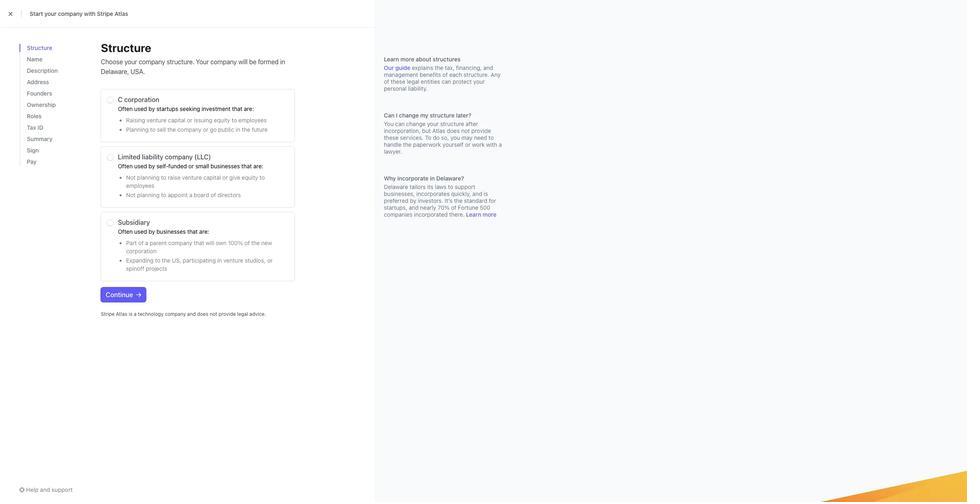 Task type: locate. For each thing, give the bounding box(es) containing it.
self-
[[157, 163, 168, 170]]

part
[[126, 240, 137, 246]]

1 vertical spatial does
[[197, 311, 208, 317]]

1 horizontal spatial support
[[455, 184, 476, 190]]

0 horizontal spatial venture
[[147, 117, 167, 124]]

its
[[427, 184, 434, 190]]

liability.
[[408, 85, 428, 92]]

2 vertical spatial atlas
[[116, 311, 127, 317]]

the left future
[[242, 126, 250, 133]]

learn for learn more
[[466, 211, 481, 218]]

more for learn more
[[483, 211, 497, 218]]

1 vertical spatial will
[[206, 240, 214, 246]]

liability
[[142, 153, 163, 161]]

used for liability
[[134, 163, 147, 170]]

planning down self-
[[137, 174, 160, 181]]

spinoff
[[126, 265, 144, 272]]

company right start
[[58, 10, 83, 17]]

more down for
[[483, 211, 497, 218]]

support down delaware?
[[455, 184, 476, 190]]

not planning to raise venture capital or give equity to employees not planning to appoint a board of directors
[[126, 174, 265, 199]]

company up us,
[[168, 240, 192, 246]]

0 vertical spatial can
[[442, 78, 451, 85]]

2 vertical spatial often
[[118, 228, 133, 235]]

can down i
[[395, 120, 405, 127]]

financing,
[[456, 64, 482, 71]]

can
[[384, 112, 395, 119]]

venture up 'sell' on the left top of the page
[[147, 117, 167, 124]]

0 vertical spatial legal
[[407, 78, 420, 85]]

(llc)
[[194, 153, 211, 161]]

is inside delaware tailors its laws to support businesses, incorporates quickly, and is preferred by investors. it's the standard for startups, and nearly 70% of fortune 500 companies incorporated there.
[[484, 190, 488, 197]]

support
[[455, 184, 476, 190], [52, 487, 73, 494]]

company down issuing
[[177, 126, 202, 133]]

capital down the small
[[204, 174, 221, 181]]

structure up "you"
[[440, 120, 464, 127]]

businesses up parent
[[157, 228, 186, 235]]

0 horizontal spatial will
[[206, 240, 214, 246]]

often down c
[[118, 105, 133, 112]]

our
[[384, 64, 394, 71]]

does
[[447, 127, 460, 134], [197, 311, 208, 317]]

protect
[[453, 78, 472, 85]]

to left appoint
[[161, 192, 166, 199]]

corporation up raising
[[124, 96, 159, 103]]

venture
[[147, 117, 167, 124], [182, 174, 202, 181], [224, 257, 243, 264]]

legal down explains
[[407, 78, 420, 85]]

businesses
[[211, 163, 240, 170], [157, 228, 186, 235]]

or right studios,
[[267, 257, 273, 264]]

1 vertical spatial employees
[[126, 182, 154, 189]]

are: up future
[[244, 105, 254, 112]]

not down limited
[[126, 174, 136, 181]]

0 horizontal spatial capital
[[168, 117, 186, 124]]

2 used from the top
[[134, 163, 147, 170]]

3 used from the top
[[134, 228, 147, 235]]

often down limited
[[118, 163, 133, 170]]

used for corporation
[[134, 105, 147, 112]]

employees
[[239, 117, 267, 124], [126, 182, 154, 189]]

planning left appoint
[[137, 192, 160, 199]]

70%
[[438, 204, 450, 211]]

is left "technology"
[[129, 311, 133, 317]]

by down liability
[[149, 163, 155, 170]]

or left work
[[465, 141, 471, 148]]

equity inside "raising venture capital or issuing equity to employees planning to sell the company or go public in the future"
[[214, 117, 230, 124]]

1 vertical spatial legal
[[237, 311, 248, 317]]

of
[[443, 71, 448, 78], [384, 78, 389, 85], [211, 192, 216, 199], [451, 204, 457, 211], [138, 240, 144, 246], [245, 240, 250, 246]]

often for limited
[[118, 163, 133, 170]]

that up participating
[[194, 240, 204, 246]]

1 vertical spatial structure.
[[464, 71, 489, 78]]

the
[[435, 64, 444, 71], [167, 126, 176, 133], [242, 126, 250, 133], [403, 141, 412, 148], [454, 197, 463, 204], [251, 240, 260, 246], [162, 257, 170, 264]]

capital down often used by startups seeking investment that are:
[[168, 117, 186, 124]]

1 horizontal spatial legal
[[407, 78, 420, 85]]

1 often from the top
[[118, 105, 133, 112]]

are:
[[244, 105, 254, 112], [253, 163, 263, 170], [199, 228, 209, 235]]

is
[[484, 190, 488, 197], [129, 311, 133, 317]]

more
[[401, 56, 415, 63], [483, 211, 497, 218]]

0 vertical spatial learn
[[384, 56, 399, 63]]

yourself
[[443, 141, 464, 148]]

equity inside the not planning to raise venture capital or give equity to employees not planning to appoint a board of directors
[[242, 174, 258, 181]]

1 horizontal spatial structure.
[[464, 71, 489, 78]]

1 vertical spatial not
[[126, 192, 136, 199]]

is left for
[[484, 190, 488, 197]]

0 horizontal spatial equity
[[214, 117, 230, 124]]

1 horizontal spatial provide
[[472, 127, 491, 134]]

0 vertical spatial with
[[84, 10, 96, 17]]

company inside part of a parent company that will own 100% of the new corporation expanding to the us, participating in venture studios, or spinoff projects
[[168, 240, 192, 246]]

of right board
[[211, 192, 216, 199]]

to inside can i change my structure later? you can change your structure after incorporation, but atlas does not provide these services. to do so, you may need to handle the paperwork yourself or work with a lawyer.
[[489, 134, 494, 141]]

often
[[118, 105, 133, 112], [118, 163, 133, 170], [118, 228, 133, 235]]

0 vertical spatial planning
[[137, 174, 160, 181]]

lawyer.
[[384, 148, 402, 155]]

0 vertical spatial used
[[134, 105, 147, 112]]

1 vertical spatial planning
[[137, 192, 160, 199]]

preferred
[[384, 197, 409, 204]]

not
[[461, 127, 470, 134], [210, 311, 217, 317]]

our guide link
[[384, 64, 411, 71]]

1 horizontal spatial will
[[239, 58, 248, 66]]

learn
[[384, 56, 399, 63], [466, 211, 481, 218]]

0 horizontal spatial more
[[401, 56, 415, 63]]

each
[[450, 71, 462, 78]]

equity up public
[[214, 117, 230, 124]]

0 vertical spatial capital
[[168, 117, 186, 124]]

in
[[280, 58, 285, 66], [236, 126, 240, 133], [430, 175, 435, 182], [217, 257, 222, 264]]

help
[[26, 487, 39, 494]]

will
[[239, 58, 248, 66], [206, 240, 214, 246]]

these up lawyer.
[[384, 134, 399, 141]]

delaware
[[384, 184, 408, 190]]

board
[[194, 192, 209, 199]]

the right 'sell' on the left top of the page
[[167, 126, 176, 133]]

0 vertical spatial change
[[399, 112, 419, 119]]

1 vertical spatial can
[[395, 120, 405, 127]]

change right i
[[399, 112, 419, 119]]

often used by startups seeking investment that are:
[[118, 105, 254, 112]]

a inside the not planning to raise venture capital or give equity to employees not planning to appoint a board of directors
[[189, 192, 192, 199]]

0 vertical spatial atlas
[[115, 10, 128, 17]]

the inside explains the tax, financing, and management benefits of each structure. any of these legal entities can protect your personal liability.
[[435, 64, 444, 71]]

employees down limited
[[126, 182, 154, 189]]

1 horizontal spatial with
[[487, 141, 498, 148]]

0 vertical spatial does
[[447, 127, 460, 134]]

these down our guide
[[391, 78, 406, 85]]

1 used from the top
[[134, 105, 147, 112]]

give
[[229, 174, 240, 181]]

provide up work
[[472, 127, 491, 134]]

your up usa.
[[125, 58, 137, 66]]

us,
[[172, 257, 181, 264]]

planning
[[137, 174, 160, 181], [137, 192, 160, 199]]

1 vertical spatial change
[[406, 120, 426, 127]]

equity right 'give'
[[242, 174, 258, 181]]

1 vertical spatial provide
[[219, 311, 236, 317]]

by inside delaware tailors its laws to support businesses, incorporates quickly, and is preferred by investors. it's the standard for startups, and nearly 70% of fortune 500 companies incorporated there.
[[410, 197, 417, 204]]

will left own
[[206, 240, 214, 246]]

are: up part of a parent company that will own 100% of the new corporation expanding to the us, participating in venture studios, or spinoff projects
[[199, 228, 209, 235]]

can down tax,
[[442, 78, 451, 85]]

these
[[391, 78, 406, 85], [384, 134, 399, 141]]

your
[[45, 10, 56, 17], [125, 58, 137, 66], [474, 78, 485, 85], [427, 120, 439, 127]]

provide inside can i change my structure later? you can change your structure after incorporation, but atlas does not provide these services. to do so, you may need to handle the paperwork yourself or work with a lawyer.
[[472, 127, 491, 134]]

structure.
[[167, 58, 194, 66], [464, 71, 489, 78]]

the right it's on the top left of the page
[[454, 197, 463, 204]]

by
[[149, 105, 155, 112], [149, 163, 155, 170], [410, 197, 417, 204], [149, 228, 155, 235]]

i
[[396, 112, 398, 119]]

seeking
[[180, 105, 200, 112]]

to
[[232, 117, 237, 124], [150, 126, 156, 133], [489, 134, 494, 141], [161, 174, 166, 181], [260, 174, 265, 181], [448, 184, 454, 190], [161, 192, 166, 199], [155, 257, 160, 264]]

can inside explains the tax, financing, and management benefits of each structure. any of these legal entities can protect your personal liability.
[[442, 78, 451, 85]]

1 planning from the top
[[137, 174, 160, 181]]

it's
[[445, 197, 453, 204]]

your right start
[[45, 10, 56, 17]]

quickly,
[[451, 190, 471, 197]]

1 horizontal spatial businesses
[[211, 163, 240, 170]]

used down subsidiary
[[134, 228, 147, 235]]

1 vertical spatial often
[[118, 163, 133, 170]]

stripe up structure at the left of page
[[97, 10, 113, 17]]

entities
[[421, 78, 440, 85]]

1 vertical spatial not
[[210, 311, 217, 317]]

1 vertical spatial used
[[134, 163, 147, 170]]

1 vertical spatial equity
[[242, 174, 258, 181]]

structure. left the any
[[464, 71, 489, 78]]

change down my
[[406, 120, 426, 127]]

or left 'give'
[[222, 174, 228, 181]]

in right public
[[236, 126, 240, 133]]

atlas right but
[[433, 127, 446, 134]]

the left tax,
[[435, 64, 444, 71]]

0 horizontal spatial is
[[129, 311, 133, 317]]

0 horizontal spatial structure.
[[167, 58, 194, 66]]

0 horizontal spatial can
[[395, 120, 405, 127]]

0 vertical spatial more
[[401, 56, 415, 63]]

by left startups
[[149, 105, 155, 112]]

1 horizontal spatial is
[[484, 190, 488, 197]]

to up "projects"
[[155, 257, 160, 264]]

1 horizontal spatial venture
[[182, 174, 202, 181]]

1 horizontal spatial more
[[483, 211, 497, 218]]

are: down future
[[253, 163, 263, 170]]

venture inside part of a parent company that will own 100% of the new corporation expanding to the us, participating in venture studios, or spinoff projects
[[224, 257, 243, 264]]

structures
[[433, 56, 461, 63]]

1 vertical spatial these
[[384, 134, 399, 141]]

a right need
[[499, 141, 502, 148]]

go
[[210, 126, 217, 133]]

1 horizontal spatial does
[[447, 127, 460, 134]]

businesses up 'give'
[[211, 163, 240, 170]]

0 horizontal spatial does
[[197, 311, 208, 317]]

with
[[84, 10, 96, 17], [487, 141, 498, 148]]

your inside structure choose your company structure. your company will be formed in delaware, usa.
[[125, 58, 137, 66]]

0 vertical spatial not
[[461, 127, 470, 134]]

0 vertical spatial equity
[[214, 117, 230, 124]]

1 vertical spatial venture
[[182, 174, 202, 181]]

0 vertical spatial structure
[[430, 112, 455, 119]]

1 vertical spatial learn
[[466, 211, 481, 218]]

0 vertical spatial provide
[[472, 127, 491, 134]]

services.
[[400, 134, 424, 141]]

more for learn more about structures
[[401, 56, 415, 63]]

delaware?
[[436, 175, 464, 182]]

to inside delaware tailors its laws to support businesses, incorporates quickly, and is preferred by investors. it's the standard for startups, and nearly 70% of fortune 500 companies incorporated there.
[[448, 184, 454, 190]]

1 vertical spatial support
[[52, 487, 73, 494]]

of right 70%
[[451, 204, 457, 211]]

used down limited
[[134, 163, 147, 170]]

does inside can i change my structure later? you can change your structure after incorporation, but atlas does not provide these services. to do so, you may need to handle the paperwork yourself or work with a lawyer.
[[447, 127, 460, 134]]

venture inside the not planning to raise venture capital or give equity to employees not planning to appoint a board of directors
[[182, 174, 202, 181]]

0 vertical spatial these
[[391, 78, 406, 85]]

2 vertical spatial venture
[[224, 257, 243, 264]]

0 vertical spatial support
[[455, 184, 476, 190]]

start your company with stripe atlas
[[30, 10, 128, 17]]

or inside the not planning to raise venture capital or give equity to employees not planning to appoint a board of directors
[[222, 174, 228, 181]]

legal left advice.
[[237, 311, 248, 317]]

0 vertical spatial is
[[484, 190, 488, 197]]

provide left advice.
[[219, 311, 236, 317]]

capital inside "raising venture capital or issuing equity to employees planning to sell the company or go public in the future"
[[168, 117, 186, 124]]

often for c
[[118, 105, 133, 112]]

2 not from the top
[[126, 192, 136, 199]]

directors
[[218, 192, 241, 199]]

structure. inside explains the tax, financing, and management benefits of each structure. any of these legal entities can protect your personal liability.
[[464, 71, 489, 78]]

0 horizontal spatial with
[[84, 10, 96, 17]]

structure right my
[[430, 112, 455, 119]]

1 vertical spatial with
[[487, 141, 498, 148]]

2 horizontal spatial venture
[[224, 257, 243, 264]]

0 horizontal spatial learn
[[384, 56, 399, 63]]

used down c corporation
[[134, 105, 147, 112]]

in down own
[[217, 257, 222, 264]]

can
[[442, 78, 451, 85], [395, 120, 405, 127]]

1 vertical spatial more
[[483, 211, 497, 218]]

0 vertical spatial employees
[[239, 117, 267, 124]]

will left the be
[[239, 58, 248, 66]]

structure. left your at left top
[[167, 58, 194, 66]]

1 vertical spatial corporation
[[126, 248, 157, 255]]

1 horizontal spatial capital
[[204, 174, 221, 181]]

to
[[425, 134, 432, 141]]

1 vertical spatial businesses
[[157, 228, 186, 235]]

more up guide
[[401, 56, 415, 63]]

capital
[[168, 117, 186, 124], [204, 174, 221, 181]]

a
[[499, 141, 502, 148], [189, 192, 192, 199], [145, 240, 148, 246], [134, 311, 137, 317]]

the left new
[[251, 240, 260, 246]]

your right protect
[[474, 78, 485, 85]]

a left board
[[189, 192, 192, 199]]

limited
[[118, 153, 140, 161]]

public
[[218, 126, 234, 133]]

employees inside "raising venture capital or issuing equity to employees planning to sell the company or go public in the future"
[[239, 117, 267, 124]]

1 horizontal spatial learn
[[466, 211, 481, 218]]

0 vertical spatial often
[[118, 105, 133, 112]]

0 vertical spatial structure.
[[167, 58, 194, 66]]

learn up our
[[384, 56, 399, 63]]

support right help
[[52, 487, 73, 494]]

atlas up structure at the left of page
[[115, 10, 128, 17]]

your down my
[[427, 120, 439, 127]]

handle
[[384, 141, 402, 148]]

in right formed
[[280, 58, 285, 66]]

incorporated
[[414, 211, 448, 218]]

1 horizontal spatial equity
[[242, 174, 258, 181]]

0 vertical spatial not
[[126, 174, 136, 181]]

employees inside the not planning to raise venture capital or give equity to employees not planning to appoint a board of directors
[[126, 182, 154, 189]]

the right handle
[[403, 141, 412, 148]]

of inside delaware tailors its laws to support businesses, incorporates quickly, and is preferred by investors. it's the standard for startups, and nearly 70% of fortune 500 companies incorporated there.
[[451, 204, 457, 211]]

1 vertical spatial structure
[[440, 120, 464, 127]]

corporation up expanding at the bottom of the page
[[126, 248, 157, 255]]

2 often from the top
[[118, 163, 133, 170]]

0 horizontal spatial employees
[[126, 182, 154, 189]]

investment
[[202, 105, 231, 112]]

0 vertical spatial will
[[239, 58, 248, 66]]

1 horizontal spatial employees
[[239, 117, 267, 124]]

venture down often used by self-funded or small businesses that are:
[[182, 174, 202, 181]]

1 horizontal spatial not
[[461, 127, 470, 134]]

company right your at left top
[[211, 58, 237, 66]]

later?
[[456, 112, 472, 119]]

these inside explains the tax, financing, and management benefits of each structure. any of these legal entities can protect your personal liability.
[[391, 78, 406, 85]]

0 vertical spatial businesses
[[211, 163, 240, 170]]

to inside part of a parent company that will own 100% of the new corporation expanding to the us, participating in venture studios, or spinoff projects
[[155, 257, 160, 264]]

1 vertical spatial capital
[[204, 174, 221, 181]]

to down delaware?
[[448, 184, 454, 190]]

company up usa.
[[139, 58, 165, 66]]

1 horizontal spatial can
[[442, 78, 451, 85]]

learn down the standard
[[466, 211, 481, 218]]

new
[[261, 240, 272, 246]]

often down subsidiary
[[118, 228, 133, 235]]

to right need
[[489, 134, 494, 141]]

venture down 100%
[[224, 257, 243, 264]]

atlas inside can i change my structure later? you can change your structure after incorporation, but atlas does not provide these services. to do so, you may need to handle the paperwork yourself or work with a lawyer.
[[433, 127, 446, 134]]

0 horizontal spatial support
[[52, 487, 73, 494]]

with inside can i change my structure later? you can change your structure after incorporation, but atlas does not provide these services. to do so, you may need to handle the paperwork yourself or work with a lawyer.
[[487, 141, 498, 148]]

0 vertical spatial venture
[[147, 117, 167, 124]]

of right 100%
[[245, 240, 250, 246]]

by up parent
[[149, 228, 155, 235]]

stripe down continue
[[101, 311, 115, 317]]

2 vertical spatial used
[[134, 228, 147, 235]]

that
[[232, 105, 243, 112], [242, 163, 252, 170], [187, 228, 198, 235], [194, 240, 204, 246]]

not
[[126, 174, 136, 181], [126, 192, 136, 199]]

0 horizontal spatial legal
[[237, 311, 248, 317]]

0 horizontal spatial provide
[[219, 311, 236, 317]]

atlas down continue button
[[116, 311, 127, 317]]

usa.
[[131, 68, 145, 75]]

1 vertical spatial atlas
[[433, 127, 446, 134]]

the inside delaware tailors its laws to support businesses, incorporates quickly, and is preferred by investors. it's the standard for startups, and nearly 70% of fortune 500 companies incorporated there.
[[454, 197, 463, 204]]



Task type: vqa. For each thing, say whether or not it's contained in the screenshot.
third Often from the top of the page
yes



Task type: describe. For each thing, give the bounding box(es) containing it.
or left the small
[[189, 163, 194, 170]]

structure. inside structure choose your company structure. your company will be formed in delaware, usa.
[[167, 58, 194, 66]]

issuing
[[194, 117, 212, 124]]

need
[[474, 134, 487, 141]]

so,
[[441, 134, 449, 141]]

your inside can i change my structure later? you can change your structure after incorporation, but atlas does not provide these services. to do so, you may need to handle the paperwork yourself or work with a lawyer.
[[427, 120, 439, 127]]

to left 'sell' on the left top of the page
[[150, 126, 156, 133]]

that down future
[[242, 163, 252, 170]]

funded
[[168, 163, 187, 170]]

of inside the not planning to raise venture capital or give equity to employees not planning to appoint a board of directors
[[211, 192, 216, 199]]

do
[[433, 134, 440, 141]]

learn for learn more about structures
[[384, 56, 399, 63]]

for
[[489, 197, 496, 204]]

2 vertical spatial are:
[[199, 228, 209, 235]]

you
[[384, 120, 394, 127]]

tailors
[[410, 184, 426, 190]]

0 vertical spatial stripe
[[97, 10, 113, 17]]

c
[[118, 96, 123, 103]]

tax,
[[445, 64, 455, 71]]

but
[[422, 127, 431, 134]]

that up part of a parent company that will own 100% of the new corporation expanding to the us, participating in venture studios, or spinoff projects
[[187, 228, 198, 235]]

in inside part of a parent company that will own 100% of the new corporation expanding to the us, participating in venture studios, or spinoff projects
[[217, 257, 222, 264]]

by for limited liability company (llc)
[[149, 163, 155, 170]]

learn more about structures
[[384, 56, 461, 63]]

studios,
[[245, 257, 266, 264]]

raise
[[168, 174, 181, 181]]

learn more link
[[466, 211, 497, 218]]

about
[[416, 56, 432, 63]]

technology
[[138, 311, 164, 317]]

there.
[[449, 211, 465, 218]]

legal inside explains the tax, financing, and management benefits of each structure. any of these legal entities can protect your personal liability.
[[407, 78, 420, 85]]

that inside part of a parent company that will own 100% of the new corporation expanding to the us, participating in venture studios, or spinoff projects
[[194, 240, 204, 246]]

future
[[252, 126, 268, 133]]

can i change my structure later? you can change your structure after incorporation, but atlas does not provide these services. to do so, you may need to handle the paperwork yourself or work with a lawyer.
[[384, 112, 502, 155]]

3 often from the top
[[118, 228, 133, 235]]

can inside can i change my structure later? you can change your structure after incorporation, but atlas does not provide these services. to do so, you may need to handle the paperwork yourself or work with a lawyer.
[[395, 120, 405, 127]]

planning
[[126, 126, 149, 133]]

explains
[[412, 64, 434, 71]]

to left raise
[[161, 174, 166, 181]]

incorporate
[[398, 175, 429, 182]]

corporation inside part of a parent company that will own 100% of the new corporation expanding to the us, participating in venture studios, or spinoff projects
[[126, 248, 157, 255]]

or inside part of a parent company that will own 100% of the new corporation expanding to the us, participating in venture studios, or spinoff projects
[[267, 257, 273, 264]]

personal
[[384, 85, 407, 92]]

0 vertical spatial corporation
[[124, 96, 159, 103]]

1 not from the top
[[126, 174, 136, 181]]

or left go at the left
[[203, 126, 208, 133]]

by for subsidiary
[[149, 228, 155, 235]]

in inside "raising venture capital or issuing equity to employees planning to sell the company or go public in the future"
[[236, 126, 240, 133]]

or inside can i change my structure later? you can change your structure after incorporation, but atlas does not provide these services. to do so, you may need to handle the paperwork yourself or work with a lawyer.
[[465, 141, 471, 148]]

your inside explains the tax, financing, and management benefits of each structure. any of these legal entities can protect your personal liability.
[[474, 78, 485, 85]]

help and support
[[26, 487, 73, 494]]

will inside structure choose your company structure. your company will be formed in delaware, usa.
[[239, 58, 248, 66]]

appoint
[[168, 192, 188, 199]]

a left "technology"
[[134, 311, 137, 317]]

a inside can i change my structure later? you can change your structure after incorporation, but atlas does not provide these services. to do so, you may need to handle the paperwork yourself or work with a lawyer.
[[499, 141, 502, 148]]

sell
[[157, 126, 166, 133]]

of down our
[[384, 78, 389, 85]]

paperwork
[[413, 141, 441, 148]]

advice.
[[250, 311, 266, 317]]

raising
[[126, 117, 145, 124]]

that right investment
[[232, 105, 243, 112]]

delaware,
[[101, 68, 129, 75]]

0 horizontal spatial businesses
[[157, 228, 186, 235]]

my
[[421, 112, 429, 119]]

often used by self-funded or small businesses that are:
[[118, 163, 263, 170]]

0 vertical spatial are:
[[244, 105, 254, 112]]

subsidiary
[[118, 219, 150, 226]]

expanding
[[126, 257, 154, 264]]

your
[[196, 58, 209, 66]]

choose
[[101, 58, 123, 66]]

start
[[30, 10, 43, 17]]

work
[[472, 141, 485, 148]]

in inside structure choose your company structure. your company will be formed in delaware, usa.
[[280, 58, 285, 66]]

why
[[384, 175, 396, 182]]

1 vertical spatial are:
[[253, 163, 263, 170]]

company inside "raising venture capital or issuing equity to employees planning to sell the company or go public in the future"
[[177, 126, 202, 133]]

1 vertical spatial stripe
[[101, 311, 115, 317]]

you
[[451, 134, 460, 141]]

stripe atlas is a technology company and does not provide legal advice.
[[101, 311, 266, 317]]

small
[[196, 163, 209, 170]]

100%
[[228, 240, 243, 246]]

a inside part of a parent company that will own 100% of the new corporation expanding to the us, participating in venture studios, or spinoff projects
[[145, 240, 148, 246]]

laws
[[435, 184, 447, 190]]

formed
[[258, 58, 279, 66]]

after
[[466, 120, 478, 127]]

the left us,
[[162, 257, 170, 264]]

continue
[[106, 291, 133, 299]]

support inside delaware tailors its laws to support businesses, incorporates quickly, and is preferred by investors. it's the standard for startups, and nearly 70% of fortune 500 companies incorporated there.
[[455, 184, 476, 190]]

parent
[[150, 240, 167, 246]]

the inside can i change my structure later? you can change your structure after incorporation, but atlas does not provide these services. to do so, you may need to handle the paperwork yourself or work with a lawyer.
[[403, 141, 412, 148]]

help and support link
[[20, 486, 73, 494]]

of left each
[[443, 71, 448, 78]]

may
[[462, 134, 473, 141]]

company up funded
[[165, 153, 193, 161]]

our guide
[[384, 64, 411, 71]]

be
[[249, 58, 257, 66]]

explains the tax, financing, and management benefits of each structure. any of these legal entities can protect your personal liability.
[[384, 64, 501, 92]]

500
[[480, 204, 491, 211]]

svg image
[[136, 293, 141, 298]]

incorporates
[[417, 190, 450, 197]]

often used by businesses that are:
[[118, 228, 209, 235]]

to up public
[[232, 117, 237, 124]]

structure choose your company structure. your company will be formed in delaware, usa.
[[101, 41, 285, 75]]

in up its
[[430, 175, 435, 182]]

these inside can i change my structure later? you can change your structure after incorporation, but atlas does not provide these services. to do so, you may need to handle the paperwork yourself or work with a lawyer.
[[384, 134, 399, 141]]

learn more
[[466, 211, 497, 218]]

by for c corporation
[[149, 105, 155, 112]]

company right "technology"
[[165, 311, 186, 317]]

management
[[384, 71, 418, 78]]

businesses,
[[384, 190, 415, 197]]

or down the seeking
[[187, 117, 193, 124]]

not inside can i change my structure later? you can change your structure after incorporation, but atlas does not provide these services. to do so, you may need to handle the paperwork yourself or work with a lawyer.
[[461, 127, 470, 134]]

c corporation
[[118, 96, 159, 103]]

why incorporate in delaware?
[[384, 175, 464, 182]]

standard
[[464, 197, 488, 204]]

venture inside "raising venture capital or issuing equity to employees planning to sell the company or go public in the future"
[[147, 117, 167, 124]]

capital inside the not planning to raise venture capital or give equity to employees not planning to appoint a board of directors
[[204, 174, 221, 181]]

0 horizontal spatial not
[[210, 311, 217, 317]]

structure
[[101, 41, 151, 55]]

own
[[216, 240, 227, 246]]

companies
[[384, 211, 413, 218]]

1 vertical spatial is
[[129, 311, 133, 317]]

and inside explains the tax, financing, and management benefits of each structure. any of these legal entities can protect your personal liability.
[[484, 64, 493, 71]]

to right 'give'
[[260, 174, 265, 181]]

will inside part of a parent company that will own 100% of the new corporation expanding to the us, participating in venture studios, or spinoff projects
[[206, 240, 214, 246]]

guide
[[396, 64, 411, 71]]

incorporation,
[[384, 127, 421, 134]]

of right part
[[138, 240, 144, 246]]

limited liability company (llc)
[[118, 153, 211, 161]]

2 planning from the top
[[137, 192, 160, 199]]

nearly
[[420, 204, 436, 211]]



